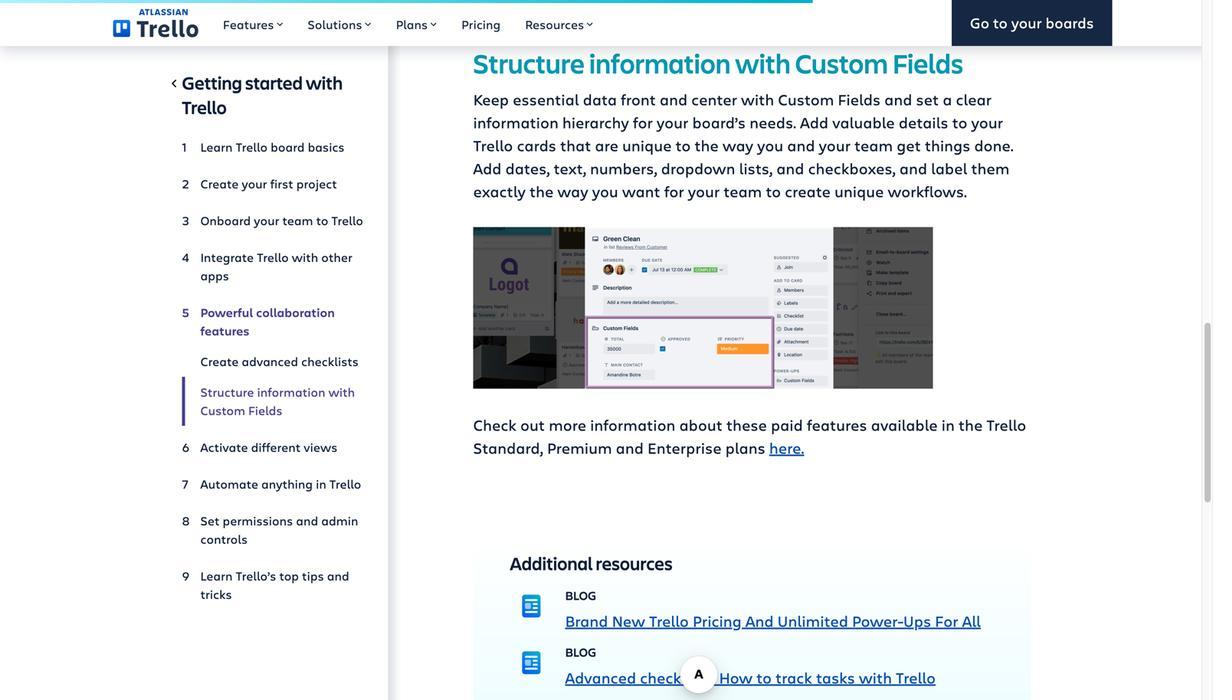 Task type: describe. For each thing, give the bounding box(es) containing it.
basics
[[308, 139, 345, 155]]

automate
[[201, 476, 258, 493]]

resources
[[525, 16, 584, 33]]

resources
[[596, 552, 673, 576]]

0 vertical spatial way
[[723, 135, 754, 156]]

here.
[[770, 438, 805, 459]]

0 horizontal spatial way
[[558, 181, 589, 202]]

anything
[[261, 476, 313, 493]]

1 vertical spatial you
[[593, 181, 619, 202]]

trello's
[[236, 568, 276, 585]]

front
[[621, 89, 656, 110]]

features inside check out more information about these paid features available in the trello standard, premium and enterprise plans
[[807, 415, 868, 436]]

with for structure information with custom fields
[[329, 384, 355, 401]]

ups
[[904, 611, 932, 632]]

track
[[776, 668, 813, 689]]

integrate trello with other apps
[[201, 249, 353, 284]]

permissions
[[223, 513, 293, 529]]

blog brand new trello pricing and unlimited power-ups for all
[[566, 588, 981, 632]]

to up things
[[953, 112, 968, 133]]

1 vertical spatial fields
[[838, 89, 881, 110]]

checklists
[[301, 353, 359, 370]]

learn trello board basics link
[[182, 132, 364, 163]]

and right front
[[660, 89, 688, 110]]

and down get
[[900, 158, 928, 179]]

that
[[561, 135, 591, 156]]

tips
[[302, 568, 324, 585]]

these
[[727, 415, 767, 436]]

custom for structure information with custom fields
[[201, 403, 245, 419]]

hierarchy
[[563, 112, 629, 133]]

unlimited
[[778, 611, 849, 632]]

the inside check out more information about these paid features available in the trello standard, premium and enterprise plans
[[959, 415, 983, 436]]

keep
[[473, 89, 509, 110]]

checkboxes,
[[809, 158, 896, 179]]

structure information with custom fields
[[201, 384, 355, 419]]

trello inside structure information with custom fields keep essential data front and center with custom fields and set a clear information hierarchy for your board's needs. add valuable details to your trello cards that are unique to the way you and your team get things done. add dates, text, numbers, dropdown lists, and checkboxes, and label them exactly the way you want for your team to create unique workflows.
[[473, 135, 513, 156]]

lists,
[[740, 158, 773, 179]]

dropdown
[[662, 158, 736, 179]]

dates,
[[506, 158, 550, 179]]

to up dropdown
[[676, 135, 691, 156]]

brand
[[566, 611, 608, 632]]

onboard your team to trello
[[201, 212, 363, 229]]

create your first project link
[[182, 169, 364, 199]]

advanced
[[566, 668, 637, 689]]

activate
[[201, 439, 248, 456]]

check out more information about these paid features available in the trello standard, premium and enterprise plans
[[473, 415, 1027, 459]]

a
[[943, 89, 953, 110]]

and down needs.
[[788, 135, 815, 156]]

your left board's
[[657, 112, 689, 133]]

more
[[549, 415, 587, 436]]

and left set
[[885, 89, 913, 110]]

data
[[583, 89, 617, 110]]

onboard your team to trello link
[[182, 206, 364, 236]]

0 horizontal spatial unique
[[623, 135, 672, 156]]

resources button
[[513, 0, 606, 46]]

learn trello board basics
[[201, 139, 345, 155]]

things
[[925, 135, 971, 156]]

solutions button
[[296, 0, 384, 46]]

structure information with custom fields link
[[182, 377, 364, 426]]

cards
[[517, 135, 557, 156]]

how
[[720, 668, 753, 689]]

solutions
[[308, 16, 362, 33]]

and inside the learn trello's top tips and tricks
[[327, 568, 349, 585]]

tasks
[[817, 668, 856, 689]]

controls
[[201, 531, 248, 548]]

go
[[971, 13, 990, 33]]

powerful collaboration features
[[201, 304, 335, 339]]

plans
[[726, 438, 766, 459]]

with inside blog advanced checklists: how to track tasks with trello
[[859, 668, 893, 689]]

1 horizontal spatial add
[[801, 112, 829, 133]]

learn for learn trello board basics
[[201, 139, 233, 155]]

to right go
[[994, 13, 1008, 33]]

automate anything in trello link
[[182, 469, 364, 500]]

0 vertical spatial pricing
[[462, 16, 501, 33]]

powerful
[[201, 304, 253, 321]]

blog for advanced
[[566, 645, 597, 661]]

powerful collaboration features link
[[182, 298, 364, 347]]

project
[[297, 176, 337, 192]]

are
[[595, 135, 619, 156]]

with for integrate trello with other apps
[[292, 249, 318, 266]]

automate anything in trello
[[201, 476, 361, 493]]

them
[[972, 158, 1010, 179]]

checklists:
[[640, 668, 716, 689]]

blog advanced checklists: how to track tasks with trello
[[566, 645, 936, 689]]

center
[[692, 89, 738, 110]]

0 horizontal spatial team
[[283, 212, 313, 229]]

details
[[899, 112, 949, 133]]

integrate
[[201, 249, 254, 266]]

apps
[[201, 268, 229, 284]]

1 vertical spatial custom
[[778, 89, 835, 110]]

views
[[304, 439, 338, 456]]

1 vertical spatial in
[[316, 476, 327, 493]]

set permissions and admin controls link
[[182, 506, 364, 555]]

0 horizontal spatial add
[[473, 158, 502, 179]]

learn trello's top tips and tricks link
[[182, 561, 364, 610]]

1 vertical spatial for
[[665, 181, 685, 202]]

other
[[322, 249, 353, 266]]

different
[[251, 439, 301, 456]]

needs.
[[750, 112, 797, 133]]

and inside set permissions and admin controls
[[296, 513, 318, 529]]



Task type: locate. For each thing, give the bounding box(es) containing it.
1 vertical spatial team
[[724, 181, 762, 202]]

your left boards
[[1012, 13, 1043, 33]]

integrate trello with other apps link
[[182, 242, 364, 291]]

0 vertical spatial you
[[758, 135, 784, 156]]

add up exactly at the top left of the page
[[473, 158, 502, 179]]

information up front
[[590, 45, 731, 81]]

with for structure information with custom fields keep essential data front and center with custom fields and set a clear information hierarchy for your board's needs. add valuable details to your trello cards that are unique to the way you and your team get things done. add dates, text, numbers, dropdown lists, and checkboxes, and label them exactly the way you want for your team to create unique workflows.
[[736, 45, 791, 81]]

custom up activate
[[201, 403, 245, 419]]

1 vertical spatial blog
[[566, 645, 597, 661]]

0 horizontal spatial in
[[316, 476, 327, 493]]

structure up 'essential'
[[473, 45, 585, 81]]

in
[[942, 415, 955, 436], [316, 476, 327, 493]]

0 horizontal spatial fields
[[248, 403, 283, 419]]

to down project
[[316, 212, 329, 229]]

learn up create your first project
[[201, 139, 233, 155]]

and up create
[[777, 158, 805, 179]]

pricing inside blog brand new trello pricing and unlimited power-ups for all
[[693, 611, 742, 632]]

1 blog from the top
[[566, 588, 597, 604]]

tricks
[[201, 587, 232, 603]]

team down "first"
[[283, 212, 313, 229]]

unique up numbers,
[[623, 135, 672, 156]]

structure inside structure information with custom fields
[[201, 384, 254, 401]]

0 horizontal spatial features
[[201, 323, 250, 339]]

2 horizontal spatial fields
[[893, 45, 964, 81]]

1 vertical spatial structure
[[201, 384, 254, 401]]

create advanced checklists link
[[182, 347, 364, 377]]

trello inside blog advanced checklists: how to track tasks with trello
[[896, 668, 936, 689]]

0 vertical spatial in
[[942, 415, 955, 436]]

team down valuable
[[855, 135, 893, 156]]

create advanced checklists
[[201, 353, 359, 370]]

go to your boards
[[971, 13, 1095, 33]]

clear
[[957, 89, 992, 110]]

1 vertical spatial way
[[558, 181, 589, 202]]

create for create your first project
[[201, 176, 239, 192]]

with inside integrate trello with other apps
[[292, 249, 318, 266]]

to right the how
[[757, 668, 772, 689]]

enterprise
[[648, 438, 722, 459]]

trello inside getting started with trello
[[182, 95, 227, 119]]

1 vertical spatial unique
[[835, 181, 884, 202]]

all
[[963, 611, 981, 632]]

fields inside structure information with custom fields
[[248, 403, 283, 419]]

trello inside check out more information about these paid features available in the trello standard, premium and enterprise plans
[[987, 415, 1027, 436]]

add
[[801, 112, 829, 133], [473, 158, 502, 179]]

custom up valuable
[[796, 45, 889, 81]]

additional resources
[[510, 552, 673, 576]]

trello inside integrate trello with other apps
[[257, 249, 289, 266]]

information up the enterprise
[[591, 415, 676, 436]]

create for create advanced checklists
[[201, 353, 239, 370]]

1 horizontal spatial features
[[807, 415, 868, 436]]

0 vertical spatial blog
[[566, 588, 597, 604]]

0 vertical spatial fields
[[893, 45, 964, 81]]

custom inside structure information with custom fields
[[201, 403, 245, 419]]

label
[[932, 158, 968, 179]]

and right "premium"
[[616, 438, 644, 459]]

the up dropdown
[[695, 135, 719, 156]]

here. link
[[770, 438, 805, 459]]

pricing
[[462, 16, 501, 33], [693, 611, 742, 632]]

features button
[[211, 0, 296, 46]]

2 vertical spatial the
[[959, 415, 983, 436]]

set
[[201, 513, 220, 529]]

structure for structure information with custom fields keep essential data front and center with custom fields and set a clear information hierarchy for your board's needs. add valuable details to your trello cards that are unique to the way you and your team get things done. add dates, text, numbers, dropdown lists, and checkboxes, and label them exactly the way you want for your team to create unique workflows.
[[473, 45, 585, 81]]

structure information with custom fields keep essential data front and center with custom fields and set a clear information hierarchy for your board's needs. add valuable details to your trello cards that are unique to the way you and your team get things done. add dates, text, numbers, dropdown lists, and checkboxes, and label them exactly the way you want for your team to create unique workflows.
[[473, 45, 1014, 202]]

getting started with trello
[[182, 71, 343, 119]]

information inside check out more information about these paid features available in the trello standard, premium and enterprise plans
[[591, 415, 676, 436]]

features inside powerful collaboration features
[[201, 323, 250, 339]]

in right anything
[[316, 476, 327, 493]]

information inside structure information with custom fields
[[257, 384, 326, 401]]

workflows.
[[888, 181, 968, 202]]

unique down checkboxes, at the right top of the page
[[835, 181, 884, 202]]

0 vertical spatial structure
[[473, 45, 585, 81]]

2 create from the top
[[201, 353, 239, 370]]

custom for structure information with custom fields keep essential data front and center with custom fields and set a clear information hierarchy for your board's needs. add valuable details to your trello cards that are unique to the way you and your team get things done. add dates, text, numbers, dropdown lists, and checkboxes, and label them exactly the way you want for your team to create unique workflows.
[[796, 45, 889, 81]]

getting
[[182, 71, 242, 95]]

available
[[872, 415, 938, 436]]

want
[[623, 181, 661, 202]]

team
[[855, 135, 893, 156], [724, 181, 762, 202], [283, 212, 313, 229]]

1 horizontal spatial for
[[665, 181, 685, 202]]

blog down brand
[[566, 645, 597, 661]]

1 horizontal spatial team
[[724, 181, 762, 202]]

0 vertical spatial create
[[201, 176, 239, 192]]

pricing link
[[449, 0, 513, 46]]

atlassian trello image
[[113, 9, 199, 37]]

1 vertical spatial learn
[[201, 568, 233, 585]]

an image showing an example of a custom field on a trello card image
[[473, 227, 934, 389]]

learn up tricks
[[201, 568, 233, 585]]

create your first project
[[201, 176, 337, 192]]

0 vertical spatial custom
[[796, 45, 889, 81]]

advanced
[[242, 353, 298, 370]]

0 vertical spatial for
[[633, 112, 653, 133]]

numbers,
[[590, 158, 658, 179]]

plans
[[396, 16, 428, 33]]

your
[[1012, 13, 1043, 33], [657, 112, 689, 133], [972, 112, 1004, 133], [819, 135, 851, 156], [242, 176, 267, 192], [688, 181, 720, 202], [254, 212, 279, 229]]

blog up brand
[[566, 588, 597, 604]]

to inside blog advanced checklists: how to track tasks with trello
[[757, 668, 772, 689]]

1 horizontal spatial you
[[758, 135, 784, 156]]

2 horizontal spatial team
[[855, 135, 893, 156]]

1 vertical spatial add
[[473, 158, 502, 179]]

and right tips
[[327, 568, 349, 585]]

2 vertical spatial team
[[283, 212, 313, 229]]

blog
[[566, 588, 597, 604], [566, 645, 597, 661]]

board
[[271, 139, 305, 155]]

your up done.
[[972, 112, 1004, 133]]

your up checkboxes, at the right top of the page
[[819, 135, 851, 156]]

board's
[[693, 112, 746, 133]]

way
[[723, 135, 754, 156], [558, 181, 589, 202]]

done.
[[975, 135, 1014, 156]]

1 horizontal spatial fields
[[838, 89, 881, 110]]

for right the want
[[665, 181, 685, 202]]

pricing left and
[[693, 611, 742, 632]]

and left admin
[[296, 513, 318, 529]]

2 horizontal spatial the
[[959, 415, 983, 436]]

new
[[612, 611, 646, 632]]

paid
[[771, 415, 803, 436]]

1 vertical spatial create
[[201, 353, 239, 370]]

fields for structure information with custom fields
[[248, 403, 283, 419]]

information up 'cards'
[[473, 112, 559, 133]]

with inside getting started with trello
[[306, 71, 343, 95]]

0 horizontal spatial pricing
[[462, 16, 501, 33]]

team down lists,
[[724, 181, 762, 202]]

learn trello's top tips and tricks
[[201, 568, 349, 603]]

0 vertical spatial learn
[[201, 139, 233, 155]]

to down lists,
[[766, 181, 781, 202]]

0 horizontal spatial the
[[530, 181, 554, 202]]

0 vertical spatial team
[[855, 135, 893, 156]]

with inside structure information with custom fields
[[329, 384, 355, 401]]

the down the dates,
[[530, 181, 554, 202]]

plans button
[[384, 0, 449, 46]]

check
[[473, 415, 517, 436]]

2 vertical spatial custom
[[201, 403, 245, 419]]

0 horizontal spatial you
[[593, 181, 619, 202]]

fields for structure information with custom fields keep essential data front and center with custom fields and set a clear information hierarchy for your board's needs. add valuable details to your trello cards that are unique to the way you and your team get things done. add dates, text, numbers, dropdown lists, and checkboxes, and label them exactly the way you want for your team to create unique workflows.
[[893, 45, 964, 81]]

2 vertical spatial fields
[[248, 403, 283, 419]]

exactly
[[473, 181, 526, 202]]

1 vertical spatial features
[[807, 415, 868, 436]]

and
[[660, 89, 688, 110], [885, 89, 913, 110], [788, 135, 815, 156], [777, 158, 805, 179], [900, 158, 928, 179], [616, 438, 644, 459], [296, 513, 318, 529], [327, 568, 349, 585]]

with
[[736, 45, 791, 81], [306, 71, 343, 95], [742, 89, 775, 110], [292, 249, 318, 266], [329, 384, 355, 401], [859, 668, 893, 689]]

activate different views link
[[182, 432, 364, 463]]

admin
[[322, 513, 358, 529]]

create down powerful
[[201, 353, 239, 370]]

structure inside structure information with custom fields keep essential data front and center with custom fields and set a clear information hierarchy for your board's needs. add valuable details to your trello cards that are unique to the way you and your team get things done. add dates, text, numbers, dropdown lists, and checkboxes, and label them exactly the way you want for your team to create unique workflows.
[[473, 45, 585, 81]]

add right needs.
[[801, 112, 829, 133]]

structure for structure information with custom fields
[[201, 384, 254, 401]]

your left "first"
[[242, 176, 267, 192]]

power-
[[853, 611, 904, 632]]

blog for brand
[[566, 588, 597, 604]]

fields up activate different views
[[248, 403, 283, 419]]

trello inside blog brand new trello pricing and unlimited power-ups for all
[[649, 611, 689, 632]]

the right available
[[959, 415, 983, 436]]

features down powerful
[[201, 323, 250, 339]]

learn for learn trello's top tips and tricks
[[201, 568, 233, 585]]

1 horizontal spatial in
[[942, 415, 955, 436]]

learn
[[201, 139, 233, 155], [201, 568, 233, 585]]

1 learn from the top
[[201, 139, 233, 155]]

set
[[917, 89, 939, 110]]

learn inside the learn trello's top tips and tricks
[[201, 568, 233, 585]]

started
[[245, 71, 303, 95]]

advanced checklists: how to track tasks with trello link
[[566, 668, 936, 689]]

custom
[[796, 45, 889, 81], [778, 89, 835, 110], [201, 403, 245, 419]]

1 vertical spatial the
[[530, 181, 554, 202]]

0 vertical spatial features
[[201, 323, 250, 339]]

and
[[746, 611, 774, 632]]

fields up set
[[893, 45, 964, 81]]

2 blog from the top
[[566, 645, 597, 661]]

page progress progress bar
[[0, 0, 813, 3]]

with for getting started with trello
[[306, 71, 343, 95]]

create
[[201, 176, 239, 192], [201, 353, 239, 370]]

structure down advanced
[[201, 384, 254, 401]]

0 vertical spatial unique
[[623, 135, 672, 156]]

custom up needs.
[[778, 89, 835, 110]]

pricing right "plans" dropdown button
[[462, 16, 501, 33]]

features
[[223, 16, 274, 33]]

and inside check out more information about these paid features available in the trello standard, premium and enterprise plans
[[616, 438, 644, 459]]

1 horizontal spatial structure
[[473, 45, 585, 81]]

get
[[897, 135, 922, 156]]

collaboration
[[256, 304, 335, 321]]

way down text,
[[558, 181, 589, 202]]

1 horizontal spatial the
[[695, 135, 719, 156]]

0 horizontal spatial structure
[[201, 384, 254, 401]]

information down create advanced checklists
[[257, 384, 326, 401]]

activate different views
[[201, 439, 338, 456]]

onboard
[[201, 212, 251, 229]]

blog inside blog advanced checklists: how to track tasks with trello
[[566, 645, 597, 661]]

blog inside blog brand new trello pricing and unlimited power-ups for all
[[566, 588, 597, 604]]

1 vertical spatial pricing
[[693, 611, 742, 632]]

for
[[936, 611, 959, 632]]

1 horizontal spatial pricing
[[693, 611, 742, 632]]

1 create from the top
[[201, 176, 239, 192]]

2 learn from the top
[[201, 568, 233, 585]]

for down front
[[633, 112, 653, 133]]

you down numbers,
[[593, 181, 619, 202]]

create up onboard
[[201, 176, 239, 192]]

premium
[[547, 438, 612, 459]]

essential
[[513, 89, 579, 110]]

top
[[279, 568, 299, 585]]

boards
[[1046, 13, 1095, 33]]

create
[[785, 181, 831, 202]]

1 horizontal spatial unique
[[835, 181, 884, 202]]

fields up valuable
[[838, 89, 881, 110]]

trello
[[182, 95, 227, 119], [473, 135, 513, 156], [236, 139, 268, 155], [332, 212, 363, 229], [257, 249, 289, 266], [987, 415, 1027, 436], [330, 476, 361, 493], [649, 611, 689, 632], [896, 668, 936, 689]]

you down needs.
[[758, 135, 784, 156]]

in inside check out more information about these paid features available in the trello standard, premium and enterprise plans
[[942, 415, 955, 436]]

in right available
[[942, 415, 955, 436]]

way up lists,
[[723, 135, 754, 156]]

1 horizontal spatial way
[[723, 135, 754, 156]]

0 horizontal spatial for
[[633, 112, 653, 133]]

unique
[[623, 135, 672, 156], [835, 181, 884, 202]]

your down create your first project
[[254, 212, 279, 229]]

0 vertical spatial add
[[801, 112, 829, 133]]

0 vertical spatial the
[[695, 135, 719, 156]]

features right paid
[[807, 415, 868, 436]]

your down dropdown
[[688, 181, 720, 202]]



Task type: vqa. For each thing, say whether or not it's contained in the screenshot.
back to home image
no



